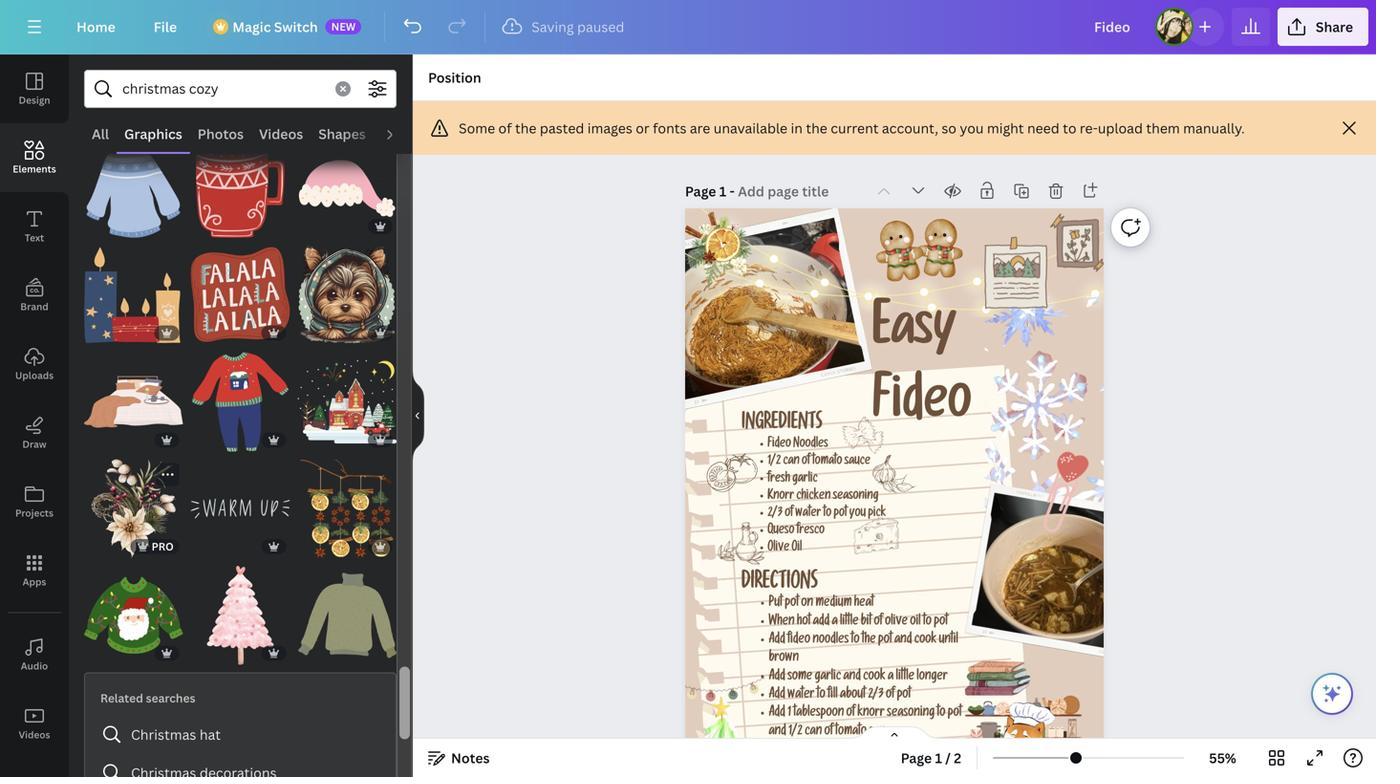 Task type: locate. For each thing, give the bounding box(es) containing it.
2/3 down knorr
[[768, 508, 783, 521]]

0 horizontal spatial 1/2
[[768, 456, 781, 469]]

1 horizontal spatial fideo
[[873, 381, 972, 436]]

0 horizontal spatial a
[[832, 616, 838, 629]]

you
[[960, 119, 984, 137], [850, 508, 866, 521]]

1 inside button
[[935, 749, 942, 767]]

1/2 up fresh
[[768, 456, 781, 469]]

share
[[1316, 18, 1354, 36]]

1 left tablespoon
[[788, 707, 791, 721]]

a right add
[[832, 616, 838, 629]]

queso
[[768, 525, 795, 538]]

1 horizontal spatial audio
[[381, 125, 420, 143]]

until
[[939, 634, 959, 648]]

garlic up fill
[[815, 671, 841, 684]]

page inside button
[[901, 749, 932, 767]]

0 horizontal spatial audio
[[21, 660, 48, 673]]

1 horizontal spatial seasoning
[[887, 707, 935, 721]]

1 horizontal spatial cook
[[914, 634, 937, 648]]

pot
[[834, 508, 847, 521], [785, 597, 799, 611], [934, 616, 948, 629], [878, 634, 892, 648], [897, 689, 911, 703], [948, 707, 962, 721]]

cozy bed illustration image
[[84, 352, 183, 452]]

a left longer
[[888, 671, 894, 684]]

1/2 down tablespoon
[[789, 726, 803, 739]]

brand button
[[0, 261, 69, 330]]

christmas cozy house pajamas handdrawn illustration image
[[191, 352, 290, 452]]

1 left /
[[935, 749, 942, 767]]

0 vertical spatial page
[[685, 182, 716, 200]]

0 horizontal spatial seasoning
[[833, 491, 879, 504]]

projects
[[15, 507, 54, 520]]

2/3 inside fideo noodles 1/2 can of tomato sauce fresh garlic knorr chicken seasoning 2/3 of water to pot you pick queso fresco olive oil
[[768, 508, 783, 521]]

fill
[[828, 689, 838, 703]]

2 vertical spatial 1
[[935, 749, 942, 767]]

to
[[1063, 119, 1077, 137], [824, 508, 832, 521], [923, 616, 932, 629], [851, 634, 860, 648], [817, 689, 826, 703], [937, 707, 946, 721]]

0 vertical spatial tomato
[[813, 456, 843, 469]]

page
[[685, 182, 716, 200], [901, 749, 932, 767]]

magic switch
[[232, 18, 318, 36]]

1 horizontal spatial little
[[896, 671, 915, 684]]

group
[[84, 139, 183, 238], [191, 139, 290, 238], [298, 139, 397, 238], [84, 234, 183, 345], [191, 234, 290, 345], [298, 234, 397, 345], [84, 341, 183, 452], [191, 341, 290, 452], [298, 341, 397, 452], [191, 448, 290, 558], [298, 448, 397, 558], [298, 554, 397, 665], [84, 566, 183, 665], [191, 566, 290, 665]]

1/2
[[768, 456, 781, 469], [789, 726, 803, 739]]

to inside fideo noodles 1/2 can of tomato sauce fresh garlic knorr chicken seasoning 2/3 of water to pot you pick queso fresco olive oil
[[824, 508, 832, 521]]

and down the brown
[[769, 726, 786, 739]]

1 vertical spatial cook
[[863, 671, 886, 684]]

1 inside put pot on medium heat when hot add a little bit of olive oil to pot add fideo noodles to the pot and cook until brown add some garlic and cook a little longer add water to fill about 2/3 of pot add 1 tablespoon of knorr seasoning to pot and 1/2 can of tomato sauce
[[788, 707, 791, 721]]

4 add from the top
[[769, 707, 785, 721]]

garlic up chicken
[[793, 473, 818, 486]]

christmas sweater image
[[84, 566, 183, 665]]

0 vertical spatial can
[[783, 456, 800, 469]]

little left longer
[[896, 671, 915, 684]]

might
[[987, 119, 1024, 137]]

0 horizontal spatial can
[[783, 456, 800, 469]]

0 horizontal spatial fideo
[[768, 439, 791, 452]]

0 horizontal spatial page
[[685, 182, 716, 200]]

water down some
[[788, 689, 815, 703]]

pot left pick
[[834, 508, 847, 521]]

can down tablespoon
[[805, 726, 822, 739]]

1 vertical spatial videos button
[[0, 689, 69, 758]]

1 vertical spatial audio
[[21, 660, 48, 673]]

seasoning up pick
[[833, 491, 879, 504]]

medium
[[816, 597, 852, 611]]

1 vertical spatial 2/3
[[868, 689, 884, 703]]

0 vertical spatial water
[[796, 508, 821, 521]]

heat
[[854, 597, 874, 611]]

page left /
[[901, 749, 932, 767]]

1 vertical spatial 1/2
[[789, 726, 803, 739]]

Page title text field
[[738, 182, 831, 201]]

can inside put pot on medium heat when hot add a little bit of olive oil to pot add fideo noodles to the pot and cook until brown add some garlic and cook a little longer add water to fill about 2/3 of pot add 1 tablespoon of knorr seasoning to pot and 1/2 can of tomato sauce
[[805, 726, 822, 739]]

audio button right shapes
[[374, 116, 427, 152]]

fideo down easy
[[873, 381, 972, 436]]

little
[[840, 616, 859, 629], [896, 671, 915, 684]]

2/3 up the knorr
[[868, 689, 884, 703]]

related searches list
[[93, 716, 388, 777]]

related
[[100, 690, 143, 706]]

fideo noodles 1/2 can of tomato sauce fresh garlic knorr chicken seasoning 2/3 of water to pot you pick queso fresco olive oil
[[768, 439, 886, 555]]

saving paused status
[[493, 15, 634, 38]]

0 vertical spatial seasoning
[[833, 491, 879, 504]]

fresh
[[768, 473, 790, 486]]

1 horizontal spatial 2/3
[[868, 689, 884, 703]]

the down bit
[[862, 634, 876, 648]]

pot up the 2
[[948, 707, 962, 721]]

0 vertical spatial a
[[832, 616, 838, 629]]

0 vertical spatial cook
[[914, 634, 937, 648]]

0 vertical spatial 2/3
[[768, 508, 783, 521]]

tomato down noodles
[[813, 456, 843, 469]]

knorr
[[768, 491, 794, 504]]

pasted
[[540, 119, 584, 137]]

sauce
[[845, 456, 871, 469], [869, 726, 896, 739]]

little left bit
[[840, 616, 859, 629]]

2 horizontal spatial the
[[862, 634, 876, 648]]

Design title text field
[[1079, 8, 1148, 46]]

oil
[[792, 542, 802, 555]]

1 vertical spatial sauce
[[869, 726, 896, 739]]

to down chicken
[[824, 508, 832, 521]]

or
[[636, 119, 650, 137]]

you left pick
[[850, 508, 866, 521]]

2 horizontal spatial 1
[[935, 749, 942, 767]]

1 horizontal spatial you
[[960, 119, 984, 137]]

1 horizontal spatial 1/2
[[789, 726, 803, 739]]

the
[[515, 119, 537, 137], [806, 119, 828, 137], [862, 634, 876, 648]]

christmas hat button
[[93, 716, 388, 754]]

santa hat pink christmas image
[[298, 139, 397, 238]]

olive oil hand drawn image
[[718, 523, 765, 564]]

searches
[[146, 690, 195, 706]]

water inside fideo noodles 1/2 can of tomato sauce fresh garlic knorr chicken seasoning 2/3 of water to pot you pick queso fresco olive oil
[[796, 508, 821, 521]]

0 horizontal spatial audio button
[[0, 620, 69, 689]]

add
[[769, 634, 785, 648], [769, 671, 785, 684], [769, 689, 785, 703], [769, 707, 785, 721]]

2/3 inside put pot on medium heat when hot add a little bit of olive oil to pot add fideo noodles to the pot and cook until brown add some garlic and cook a little longer add water to fill about 2/3 of pot add 1 tablespoon of knorr seasoning to pot and 1/2 can of tomato sauce
[[868, 689, 884, 703]]

audio down apps
[[21, 660, 48, 673]]

and
[[895, 634, 912, 648], [844, 671, 861, 684], [769, 726, 786, 739]]

1 vertical spatial tomato
[[836, 726, 867, 739]]

0 horizontal spatial the
[[515, 119, 537, 137]]

1 horizontal spatial audio button
[[374, 116, 427, 152]]

unavailable
[[714, 119, 788, 137]]

1 vertical spatial seasoning
[[887, 707, 935, 721]]

ingredients
[[742, 415, 823, 436]]

1 horizontal spatial page
[[901, 749, 932, 767]]

1 horizontal spatial videos
[[259, 125, 303, 143]]

tomato down the knorr
[[836, 726, 867, 739]]

0 vertical spatial 1/2
[[768, 456, 781, 469]]

side panel tab list
[[0, 54, 69, 777]]

0 vertical spatial garlic
[[793, 473, 818, 486]]

of down tablespoon
[[825, 726, 833, 739]]

1 vertical spatial page
[[901, 749, 932, 767]]

0 vertical spatial you
[[960, 119, 984, 137]]

0 vertical spatial 1
[[720, 182, 727, 200]]

videos button right 'photos'
[[251, 116, 311, 152]]

cook up about
[[863, 671, 886, 684]]

fresco
[[797, 525, 825, 538]]

audio
[[381, 125, 420, 143], [21, 660, 48, 673]]

fideo inside fideo noodles 1/2 can of tomato sauce fresh garlic knorr chicken seasoning 2/3 of water to pot you pick queso fresco olive oil
[[768, 439, 791, 452]]

you right so
[[960, 119, 984, 137]]

1 vertical spatial garlic
[[815, 671, 841, 684]]

fideo down ingredients
[[768, 439, 791, 452]]

to left fill
[[817, 689, 826, 703]]

1 horizontal spatial can
[[805, 726, 822, 739]]

1 for page 1 -
[[720, 182, 727, 200]]

current
[[831, 119, 879, 137]]

page 1 / 2
[[901, 749, 962, 767]]

noodles
[[813, 634, 849, 648]]

1 for page 1 / 2
[[935, 749, 942, 767]]

fideo for fideo
[[873, 381, 972, 436]]

photos
[[198, 125, 244, 143]]

draw
[[22, 438, 46, 451]]

tomato inside fideo noodles 1/2 can of tomato sauce fresh garlic knorr chicken seasoning 2/3 of water to pot you pick queso fresco olive oil
[[813, 456, 843, 469]]

some of the pasted images or fonts are unavailable in the current account, so you might need to re-upload them manually.
[[459, 119, 1245, 137]]

olive
[[768, 542, 790, 555]]

2 horizontal spatial and
[[895, 634, 912, 648]]

0 horizontal spatial videos
[[19, 728, 50, 741]]

-
[[730, 182, 735, 200]]

sauce inside fideo noodles 1/2 can of tomato sauce fresh garlic knorr chicken seasoning 2/3 of water to pot you pick queso fresco olive oil
[[845, 456, 871, 469]]

0 vertical spatial little
[[840, 616, 859, 629]]

1 horizontal spatial videos button
[[251, 116, 311, 152]]

seasoning inside put pot on medium heat when hot add a little bit of olive oil to pot add fideo noodles to the pot and cook until brown add some garlic and cook a little longer add water to fill about 2/3 of pot add 1 tablespoon of knorr seasoning to pot and 1/2 can of tomato sauce
[[887, 707, 935, 721]]

2 vertical spatial and
[[769, 726, 786, 739]]

sauce down farfalle pasta illustration icon
[[845, 456, 871, 469]]

0 horizontal spatial you
[[850, 508, 866, 521]]

1 left -
[[720, 182, 727, 200]]

1 horizontal spatial 1
[[788, 707, 791, 721]]

file button
[[138, 8, 192, 46]]

0 horizontal spatial 2/3
[[768, 508, 783, 521]]

0 horizontal spatial and
[[769, 726, 786, 739]]

cook down oil
[[914, 634, 937, 648]]

apps button
[[0, 536, 69, 605]]

to right noodles
[[851, 634, 860, 648]]

seasoning up show pages image
[[887, 707, 935, 721]]

1 add from the top
[[769, 634, 785, 648]]

0 vertical spatial sauce
[[845, 456, 871, 469]]

and down olive in the bottom right of the page
[[895, 634, 912, 648]]

0 horizontal spatial videos button
[[0, 689, 69, 758]]

1 vertical spatial and
[[844, 671, 861, 684]]

0 horizontal spatial little
[[840, 616, 859, 629]]

draw button
[[0, 399, 69, 467]]

add
[[813, 616, 830, 629]]

and up about
[[844, 671, 861, 684]]

account,
[[882, 119, 939, 137]]

in
[[791, 119, 803, 137]]

water up fresco
[[796, 508, 821, 521]]

0 vertical spatial videos button
[[251, 116, 311, 152]]

0 horizontal spatial cook
[[863, 671, 886, 684]]

1
[[720, 182, 727, 200], [788, 707, 791, 721], [935, 749, 942, 767]]

of right some
[[499, 119, 512, 137]]

0 vertical spatial fideo
[[873, 381, 972, 436]]

graphics
[[124, 125, 182, 143]]

longer
[[917, 671, 948, 684]]

page left -
[[685, 182, 716, 200]]

fideo
[[873, 381, 972, 436], [768, 439, 791, 452]]

1 vertical spatial you
[[850, 508, 866, 521]]

audio right shapes button
[[381, 125, 420, 143]]

can
[[783, 456, 800, 469], [805, 726, 822, 739]]

1 vertical spatial 1
[[788, 707, 791, 721]]

position button
[[421, 62, 489, 93]]

2/3
[[768, 508, 783, 521], [868, 689, 884, 703]]

the right in
[[806, 119, 828, 137]]

the left pasted
[[515, 119, 537, 137]]

2 add from the top
[[769, 671, 785, 684]]

1 vertical spatial water
[[788, 689, 815, 703]]

brown
[[769, 652, 799, 666]]

1 vertical spatial videos
[[19, 728, 50, 741]]

0 horizontal spatial 1
[[720, 182, 727, 200]]

fonts
[[653, 119, 687, 137]]

fideo for fideo noodles 1/2 can of tomato sauce fresh garlic knorr chicken seasoning 2/3 of water to pot you pick queso fresco olive oil
[[768, 439, 791, 452]]

1 vertical spatial can
[[805, 726, 822, 739]]

upload
[[1098, 119, 1143, 137]]

can up fresh
[[783, 456, 800, 469]]

design button
[[0, 54, 69, 123]]

sauce down the knorr
[[869, 726, 896, 739]]

pot inside fideo noodles 1/2 can of tomato sauce fresh garlic knorr chicken seasoning 2/3 of water to pot you pick queso fresco olive oil
[[834, 508, 847, 521]]

videos button left related at the bottom left of the page
[[0, 689, 69, 758]]

cozy yorkshire terrier dog image
[[298, 246, 397, 345]]

3 add from the top
[[769, 689, 785, 703]]

1 vertical spatial fideo
[[768, 439, 791, 452]]

garlic
[[793, 473, 818, 486], [815, 671, 841, 684]]

garlic inside fideo noodles 1/2 can of tomato sauce fresh garlic knorr chicken seasoning 2/3 of water to pot you pick queso fresco olive oil
[[793, 473, 818, 486]]

1 horizontal spatial a
[[888, 671, 894, 684]]

graphics button
[[117, 116, 190, 152]]

hide image
[[412, 370, 424, 462]]

water
[[796, 508, 821, 521], [788, 689, 815, 703]]

of right bit
[[874, 616, 883, 629]]

audio button down apps
[[0, 620, 69, 689]]



Task type: describe. For each thing, give the bounding box(es) containing it.
put
[[769, 597, 783, 611]]

1 horizontal spatial and
[[844, 671, 861, 684]]

1/2 inside fideo noodles 1/2 can of tomato sauce fresh garlic knorr chicken seasoning 2/3 of water to pot you pick queso fresco olive oil
[[768, 456, 781, 469]]

of right about
[[886, 689, 895, 703]]

when
[[769, 616, 795, 629]]

hat
[[200, 726, 221, 744]]

page for page 1 -
[[685, 182, 716, 200]]

cozy winter decorative pillow. comfy home decor. image
[[191, 246, 290, 345]]

olive
[[885, 616, 908, 629]]

pot up until
[[934, 616, 948, 629]]

design
[[19, 94, 50, 107]]

pro group
[[84, 459, 183, 558]]

tablespoon
[[794, 707, 844, 721]]

home
[[76, 18, 115, 36]]

on
[[801, 597, 813, 611]]

to right oil
[[923, 616, 932, 629]]

notes button
[[421, 743, 498, 773]]

about
[[840, 689, 866, 703]]

55% button
[[1192, 743, 1254, 773]]

file
[[154, 18, 177, 36]]

1 vertical spatial a
[[888, 671, 894, 684]]

directions
[[742, 574, 818, 596]]

share button
[[1278, 8, 1369, 46]]

1 vertical spatial little
[[896, 671, 915, 684]]

put pot on medium heat when hot add a little bit of olive oil to pot add fideo noodles to the pot and cook until brown add some garlic and cook a little longer add water to fill about 2/3 of pot add 1 tablespoon of knorr seasoning to pot and 1/2 can of tomato sauce
[[769, 597, 962, 739]]

of down noodles
[[802, 456, 810, 469]]

brand
[[20, 300, 48, 313]]

audio inside side panel tab list
[[21, 660, 48, 673]]

oil
[[910, 616, 921, 629]]

apps
[[23, 575, 46, 588]]

projects button
[[0, 467, 69, 536]]

farfalle pasta illustration image
[[843, 417, 884, 453]]

pot down olive in the bottom right of the page
[[878, 634, 892, 648]]

55%
[[1210, 749, 1237, 767]]

0 vertical spatial videos
[[259, 125, 303, 143]]

of down about
[[847, 707, 855, 721]]

elements
[[13, 163, 56, 175]]

page for page 1 / 2
[[901, 749, 932, 767]]

some
[[788, 671, 813, 684]]

to down longer
[[937, 707, 946, 721]]

watercolor  christmas bouquet image
[[84, 459, 183, 558]]

videos inside side panel tab list
[[19, 728, 50, 741]]

need
[[1028, 119, 1060, 137]]

you inside fideo noodles 1/2 can of tomato sauce fresh garlic knorr chicken seasoning 2/3 of water to pot you pick queso fresco olive oil
[[850, 508, 866, 521]]

uploads
[[15, 369, 54, 382]]

re-
[[1080, 119, 1098, 137]]

festive hot chocolate image
[[191, 139, 290, 238]]

are
[[690, 119, 711, 137]]

tomato inside put pot on medium heat when hot add a little bit of olive oil to pot add fideo noodles to the pot and cook until brown add some garlic and cook a little longer add water to fill about 2/3 of pot add 1 tablespoon of knorr seasoning to pot and 1/2 can of tomato sauce
[[836, 726, 867, 739]]

main menu bar
[[0, 0, 1377, 54]]

all button
[[84, 116, 117, 152]]

/
[[946, 749, 951, 767]]

seasoning inside fideo noodles 1/2 can of tomato sauce fresh garlic knorr chicken seasoning 2/3 of water to pot you pick queso fresco olive oil
[[833, 491, 879, 504]]

christmas
[[131, 726, 196, 744]]

hot
[[797, 616, 811, 629]]

them
[[1147, 119, 1180, 137]]

text button
[[0, 192, 69, 261]]

of up queso
[[785, 508, 793, 521]]

1 vertical spatial audio button
[[0, 620, 69, 689]]

pick
[[868, 508, 886, 521]]

sauce inside put pot on medium heat when hot add a little bit of olive oil to pot add fideo noodles to the pot and cook until brown add some garlic and cook a little longer add water to fill about 2/3 of pot add 1 tablespoon of knorr seasoning to pot and 1/2 can of tomato sauce
[[869, 726, 896, 739]]

page 1 / 2 button
[[893, 743, 969, 773]]

saving paused
[[532, 18, 625, 36]]

pink christmas tree watercolor illustration. image
[[191, 566, 290, 665]]

noodles
[[794, 439, 829, 452]]

fideo
[[788, 634, 811, 648]]

pot up show pages image
[[897, 689, 911, 703]]

winter cozy light blue sweater image
[[84, 139, 183, 238]]

one cozy christmas candles image
[[84, 246, 183, 345]]

shapes button
[[311, 116, 374, 152]]

chicken
[[797, 491, 831, 504]]

notes
[[451, 749, 490, 767]]

a garland of dried citrus fruits. christmas decor. image
[[298, 459, 397, 558]]

to left re-
[[1063, 119, 1077, 137]]

pro
[[152, 539, 174, 553]]

text
[[25, 231, 44, 244]]

can inside fideo noodles 1/2 can of tomato sauce fresh garlic knorr chicken seasoning 2/3 of water to pot you pick queso fresco olive oil
[[783, 456, 800, 469]]

snowy night in cozy christmas town city panorama. winter christmas village image
[[298, 352, 397, 452]]

show pages image
[[849, 726, 941, 741]]

christmas hat
[[131, 726, 221, 744]]

Search elements search field
[[122, 71, 324, 107]]

canva assistant image
[[1321, 683, 1344, 706]]

0 vertical spatial and
[[895, 634, 912, 648]]

all
[[92, 125, 109, 143]]

0 vertical spatial audio
[[381, 125, 420, 143]]

photos button
[[190, 116, 251, 152]]

manually.
[[1184, 119, 1245, 137]]

shapes
[[319, 125, 366, 143]]

page 1 -
[[685, 182, 738, 200]]

bit
[[861, 616, 872, 629]]

water inside put pot on medium heat when hot add a little bit of olive oil to pot add fideo noodles to the pot and cook until brown add some garlic and cook a little longer add water to fill about 2/3 of pot add 1 tablespoon of knorr seasoning to pot and 1/2 can of tomato sauce
[[788, 689, 815, 703]]

switch
[[274, 18, 318, 36]]

some
[[459, 119, 495, 137]]

easy
[[873, 308, 957, 362]]

position
[[428, 68, 482, 87]]

so
[[942, 119, 957, 137]]

uploads button
[[0, 330, 69, 399]]

pot left on
[[785, 597, 799, 611]]

1/2 inside put pot on medium heat when hot add a little bit of olive oil to pot add fideo noodles to the pot and cook until brown add some garlic and cook a little longer add water to fill about 2/3 of pot add 1 tablespoon of knorr seasoning to pot and 1/2 can of tomato sauce
[[789, 726, 803, 739]]

knorr
[[858, 707, 885, 721]]

clothes warm, jumper cozy, fur, wool, winter sweatshirt image
[[298, 566, 397, 665]]

home link
[[61, 8, 131, 46]]

0 vertical spatial audio button
[[374, 116, 427, 152]]

garlic inside put pot on medium heat when hot add a little bit of olive oil to pot add fideo noodles to the pot and cook until brown add some garlic and cook a little longer add water to fill about 2/3 of pot add 1 tablespoon of knorr seasoning to pot and 1/2 can of tomato sauce
[[815, 671, 841, 684]]

images
[[588, 119, 633, 137]]

magic
[[232, 18, 271, 36]]

2
[[954, 749, 962, 767]]

1 horizontal spatial the
[[806, 119, 828, 137]]

new
[[331, 19, 356, 33]]

the inside put pot on medium heat when hot add a little bit of olive oil to pot add fideo noodles to the pot and cook until brown add some garlic and cook a little longer add water to fill about 2/3 of pot add 1 tablespoon of knorr seasoning to pot and 1/2 can of tomato sauce
[[862, 634, 876, 648]]

related searches
[[100, 690, 195, 706]]

elements button
[[0, 123, 69, 192]]

paused
[[577, 18, 625, 36]]



Task type: vqa. For each thing, say whether or not it's contained in the screenshot.
the Related searches
yes



